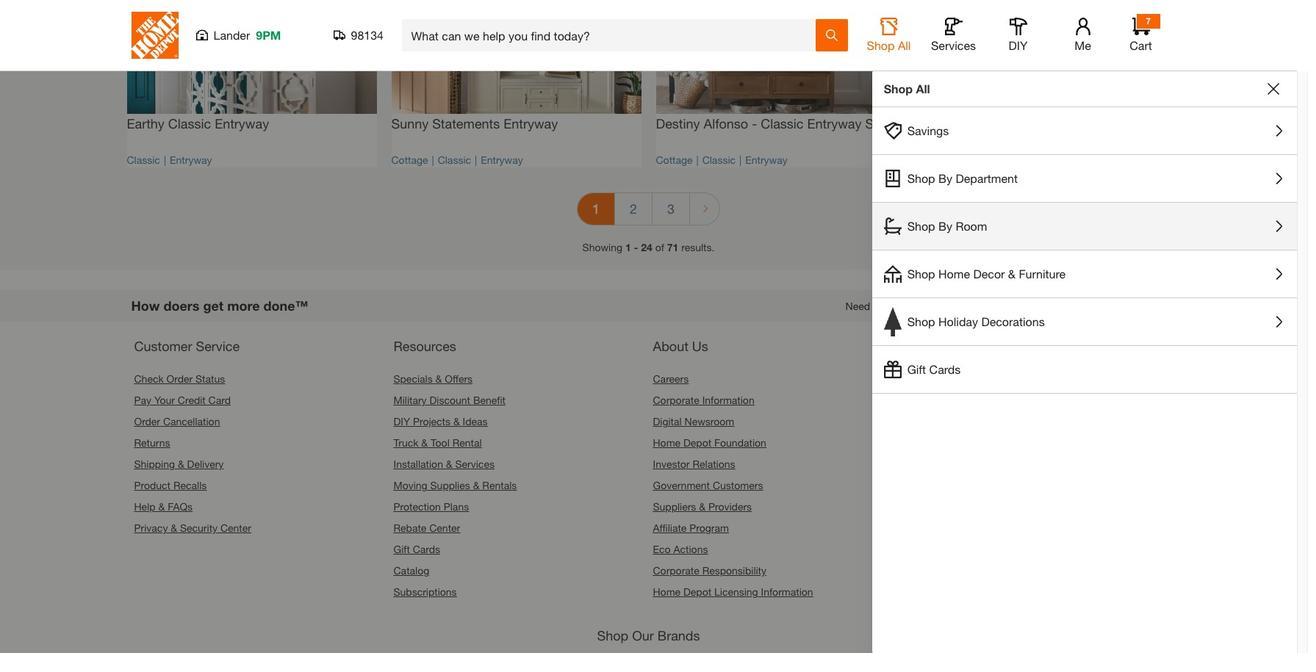 Task type: describe. For each thing, give the bounding box(es) containing it.
product recalls link
[[134, 480, 207, 492]]

customer service
[[134, 339, 240, 355]]

classic up the "classic | entryway"
[[168, 116, 211, 132]]

shop up style
[[884, 82, 913, 96]]

government
[[653, 480, 710, 492]]

depot for foundation
[[684, 437, 712, 450]]

home depot licensing information
[[653, 586, 814, 599]]

7 | from the left
[[1019, 154, 1022, 166]]

truck
[[394, 437, 419, 450]]

program
[[690, 522, 729, 535]]

call
[[937, 300, 953, 313]]

careers
[[653, 373, 689, 386]]

installation & services link
[[394, 458, 495, 471]]

4 stretchy image image from the left
[[921, 0, 1171, 114]]

diy for diy
[[1009, 38, 1028, 52]]

earthy
[[127, 116, 165, 132]]

stretchy image image for classic
[[127, 0, 377, 114]]

check order status
[[134, 373, 225, 386]]

& for truck & tool rental
[[422, 437, 428, 450]]

sunny statements entryway link
[[392, 114, 642, 145]]

makeover
[[921, 135, 979, 152]]

& for suppliers & providers
[[699, 501, 706, 514]]

specials & offers
[[394, 373, 473, 386]]

digital newsroom link
[[653, 416, 735, 428]]

moving
[[394, 480, 428, 492]]

1 inside button
[[593, 201, 600, 217]]

1 center from the left
[[221, 522, 251, 535]]

shop by department
[[908, 171, 1018, 185]]

doers
[[164, 298, 200, 314]]

cart
[[1130, 38, 1153, 52]]

brands
[[658, 628, 700, 644]]

suppliers
[[653, 501, 697, 514]]

pay & manage your card
[[928, 383, 1043, 396]]

classic link for sunny statements entryway
[[438, 154, 471, 166]]

how
[[131, 298, 160, 314]]

status
[[196, 373, 225, 386]]

mini
[[1032, 116, 1057, 132]]

0 horizontal spatial card
[[209, 394, 231, 407]]

classic right the 'alfonso'
[[761, 116, 804, 132]]

relations
[[693, 458, 736, 471]]

discount
[[430, 394, 471, 407]]

corporate information
[[653, 394, 755, 407]]

& for installation & services
[[446, 458, 453, 471]]

rebate
[[394, 522, 427, 535]]

diy button
[[995, 18, 1042, 53]]

our
[[632, 628, 654, 644]]

foundation
[[715, 437, 767, 450]]

3 | from the left
[[475, 154, 477, 166]]

classic down earthy
[[127, 154, 160, 166]]

diy projects & ideas
[[394, 416, 488, 428]]

holiday
[[939, 315, 979, 329]]

farmhouse
[[921, 154, 973, 166]]

room
[[956, 219, 988, 233]]

classic down the 'alfonso'
[[703, 154, 736, 166]]

home depot foundation link
[[653, 437, 767, 450]]

security
[[180, 522, 218, 535]]

shop all button
[[866, 18, 913, 53]]

home for home depot licensing information
[[653, 586, 681, 599]]

results.
[[682, 241, 715, 254]]

shop for decor
[[908, 267, 936, 281]]

destiny alfonso - classic entryway style
[[656, 116, 895, 132]]

shop our brands
[[597, 628, 700, 644]]

diy for diy projects & ideas
[[394, 416, 410, 428]]

get
[[203, 298, 224, 314]]

about
[[653, 339, 689, 355]]

savings
[[908, 124, 949, 137]]

specials
[[394, 373, 433, 386]]

pay for pay & manage your card
[[928, 383, 945, 396]]

projects
[[413, 416, 451, 428]]

cottage for sunny
[[392, 154, 428, 166]]

newsroom
[[685, 416, 735, 428]]

0 horizontal spatial gift
[[394, 544, 410, 556]]

recalls
[[173, 480, 207, 492]]

home for home depot foundation
[[653, 437, 681, 450]]

shop holiday decorations preview image
[[884, 307, 902, 337]]

help
[[134, 501, 156, 514]]

statements
[[432, 116, 500, 132]]

military discount benefit link
[[394, 394, 506, 407]]

shop home decor & furniture
[[908, 267, 1066, 281]]

suppliers & providers link
[[653, 501, 752, 514]]

licensing
[[715, 586, 759, 599]]

destiny
[[656, 116, 700, 132]]

- for 1
[[634, 241, 638, 254]]

me button
[[1060, 18, 1107, 53]]

amanda
[[921, 116, 970, 132]]

all inside button
[[898, 38, 911, 52]]

eco actions
[[653, 544, 708, 556]]

about us
[[653, 339, 709, 355]]

benefit
[[473, 394, 506, 407]]

1 vertical spatial 1
[[626, 241, 631, 254]]

24
[[641, 241, 653, 254]]

providers
[[709, 501, 752, 514]]

alfonso
[[704, 116, 749, 132]]

stretchy image image for statements
[[392, 0, 642, 114]]

0 vertical spatial information
[[703, 394, 755, 407]]

classic inside amanda hendrix - mini entryway makeover farmhouse | classic | entryway
[[982, 154, 1016, 166]]

hendrix
[[974, 116, 1020, 132]]

shop by room button
[[872, 203, 1298, 250]]

0 vertical spatial gift
[[908, 362, 927, 376]]

shop for decorations
[[908, 315, 936, 329]]

government customers link
[[653, 480, 763, 492]]

4 | from the left
[[697, 154, 699, 166]]

1 vertical spatial gift cards
[[394, 544, 440, 556]]

& for privacy & security center
[[171, 522, 177, 535]]

please
[[903, 300, 934, 313]]

need
[[846, 300, 871, 313]]

7
[[1146, 15, 1151, 26]]

supplies
[[431, 480, 470, 492]]

service
[[196, 339, 240, 355]]

rebate center link
[[394, 522, 460, 535]]

shop for room
[[908, 219, 936, 233]]

shop for brands
[[597, 628, 629, 644]]

cottage | classic | entryway for alfonso
[[656, 154, 788, 166]]

installation
[[394, 458, 443, 471]]

military
[[394, 394, 427, 407]]

credit
[[178, 394, 206, 407]]

1 | from the left
[[164, 154, 166, 166]]

1 vertical spatial shop all
[[884, 82, 931, 96]]

amanda hendrix - mini entryway makeover farmhouse | classic | entryway
[[921, 116, 1115, 166]]

shop holiday decorations button
[[872, 299, 1298, 346]]

& for shipping & delivery
[[178, 458, 184, 471]]

returns link
[[134, 437, 170, 450]]

eco
[[653, 544, 671, 556]]

destiny alfonso - classic entryway style link
[[656, 114, 906, 145]]

1 horizontal spatial information
[[761, 586, 814, 599]]

decorations
[[982, 315, 1045, 329]]

military discount benefit
[[394, 394, 506, 407]]

government customers
[[653, 480, 763, 492]]

ideas
[[463, 416, 488, 428]]



Task type: vqa. For each thing, say whether or not it's contained in the screenshot.
(lb.)
no



Task type: locate. For each thing, give the bounding box(es) containing it.
pay
[[928, 383, 945, 396], [134, 394, 152, 407]]

diy
[[1009, 38, 1028, 52], [394, 416, 410, 428]]

0 vertical spatial all
[[898, 38, 911, 52]]

0 horizontal spatial all
[[898, 38, 911, 52]]

4 entryway link from the left
[[1025, 154, 1068, 166]]

home down eco
[[653, 586, 681, 599]]

& right "help"
[[158, 501, 165, 514]]

- for alfonso
[[752, 116, 757, 132]]

lander 9pm
[[214, 28, 281, 42]]

home inside shop home decor & furniture button
[[939, 267, 971, 281]]

truck & tool rental
[[394, 437, 482, 450]]

0 horizontal spatial cards
[[413, 544, 440, 556]]

| down the 'alfonso'
[[740, 154, 742, 166]]

affiliate
[[653, 522, 687, 535]]

protection plans link
[[394, 501, 469, 514]]

gift cards link down shop holiday decorations button
[[872, 346, 1298, 393]]

0 horizontal spatial diy
[[394, 416, 410, 428]]

1 stretchy image image from the left
[[127, 0, 377, 114]]

order cancellation
[[134, 416, 220, 428]]

order
[[167, 373, 193, 386], [134, 416, 160, 428]]

cottage | classic | entryway down the 'alfonso'
[[656, 154, 788, 166]]

3 button
[[653, 194, 690, 225]]

1 by from the top
[[939, 171, 953, 185]]

gift
[[908, 362, 927, 376], [394, 544, 410, 556]]

2 | from the left
[[432, 154, 434, 166]]

showing 1 - 24 of 71 results.
[[583, 241, 715, 254]]

corporate down careers link at the bottom of the page
[[653, 394, 700, 407]]

customer
[[134, 339, 192, 355]]

0 vertical spatial diy
[[1009, 38, 1028, 52]]

catalog
[[394, 565, 430, 577]]

classic link down earthy
[[127, 154, 160, 166]]

& left the offers
[[436, 373, 442, 386]]

| down earthy
[[164, 154, 166, 166]]

0 vertical spatial depot
[[684, 437, 712, 450]]

eco actions link
[[653, 544, 708, 556]]

1 horizontal spatial pay
[[928, 383, 945, 396]]

careers link
[[653, 373, 689, 386]]

| down destiny
[[697, 154, 699, 166]]

- for hendrix
[[1024, 116, 1029, 132]]

1 horizontal spatial -
[[752, 116, 757, 132]]

1 horizontal spatial center
[[430, 522, 460, 535]]

2 cottage | classic | entryway from the left
[[656, 154, 788, 166]]

depot for licensing
[[684, 586, 712, 599]]

& up supplies
[[446, 458, 453, 471]]

at:
[[969, 300, 981, 313]]

3
[[668, 201, 675, 217]]

1 vertical spatial order
[[134, 416, 160, 428]]

1 entryway link from the left
[[170, 154, 212, 166]]

& for help & faqs
[[158, 501, 165, 514]]

1 horizontal spatial your
[[997, 383, 1018, 396]]

special financing available everyday*
[[951, 353, 1125, 366]]

| up department
[[976, 154, 979, 166]]

protection plans
[[394, 501, 469, 514]]

2 stretchy image image from the left
[[392, 0, 642, 114]]

1 corporate from the top
[[653, 394, 700, 407]]

1 horizontal spatial card
[[1021, 383, 1043, 396]]

1 classic link from the left
[[127, 154, 160, 166]]

& for specials & offers
[[436, 373, 442, 386]]

information up newsroom
[[703, 394, 755, 407]]

& left tool
[[422, 437, 428, 450]]

2 horizontal spatial -
[[1024, 116, 1029, 132]]

1 horizontal spatial gift
[[908, 362, 927, 376]]

pay for pay your credit card
[[134, 394, 152, 407]]

shop all left services button
[[867, 38, 911, 52]]

1 cottage from the left
[[392, 154, 428, 166]]

gift cards up catalog
[[394, 544, 440, 556]]

moving supplies & rentals
[[394, 480, 517, 492]]

information right "licensing"
[[761, 586, 814, 599]]

diy up truck
[[394, 416, 410, 428]]

shop left our
[[597, 628, 629, 644]]

product
[[134, 480, 171, 492]]

0 horizontal spatial services
[[455, 458, 495, 471]]

0 horizontal spatial gift cards link
[[394, 544, 440, 556]]

card down status
[[209, 394, 231, 407]]

earthy classic entryway link
[[127, 114, 377, 145]]

diy inside button
[[1009, 38, 1028, 52]]

depot down "corporate responsibility"
[[684, 586, 712, 599]]

plans
[[444, 501, 469, 514]]

1 horizontal spatial gift cards link
[[872, 346, 1298, 393]]

1 horizontal spatial cottage
[[656, 154, 693, 166]]

1 vertical spatial corporate
[[653, 565, 700, 577]]

1 horizontal spatial gift cards
[[908, 362, 961, 376]]

entryway link down destiny alfonso - classic entryway style link
[[746, 154, 788, 166]]

entryway link
[[170, 154, 212, 166], [481, 154, 523, 166], [746, 154, 788, 166], [1025, 154, 1068, 166]]

pay down check
[[134, 394, 152, 407]]

gift cards link up catalog
[[394, 544, 440, 556]]

2 entryway link from the left
[[481, 154, 523, 166]]

cottage | classic | entryway for statements
[[392, 154, 523, 166]]

help & faqs
[[134, 501, 193, 514]]

& left rentals
[[473, 480, 480, 492]]

menu containing savings
[[872, 107, 1298, 394]]

1 vertical spatial by
[[939, 219, 953, 233]]

rebate center
[[394, 522, 460, 535]]

0 vertical spatial by
[[939, 171, 953, 185]]

0 horizontal spatial cottage link
[[392, 154, 428, 166]]

2 depot from the top
[[684, 586, 712, 599]]

shop down farmhouse link
[[908, 171, 936, 185]]

0 vertical spatial home
[[939, 267, 971, 281]]

-
[[752, 116, 757, 132], [1024, 116, 1029, 132], [634, 241, 638, 254]]

1 vertical spatial information
[[761, 586, 814, 599]]

corporate
[[653, 394, 700, 407], [653, 565, 700, 577]]

home down digital
[[653, 437, 681, 450]]

home depot foundation
[[653, 437, 767, 450]]

1 vertical spatial home
[[653, 437, 681, 450]]

gift cards link
[[872, 346, 1298, 393], [394, 544, 440, 556]]

| down amanda hendrix - mini entryway makeover link
[[1019, 154, 1022, 166]]

diy left me
[[1009, 38, 1028, 52]]

- left mini
[[1024, 116, 1029, 132]]

2 by from the top
[[939, 219, 953, 233]]

cards down rebate center
[[413, 544, 440, 556]]

shop up please
[[908, 267, 936, 281]]

- inside destiny alfonso - classic entryway style link
[[752, 116, 757, 132]]

1 cottage link from the left
[[392, 154, 428, 166]]

shop for department
[[908, 171, 936, 185]]

rentals
[[483, 480, 517, 492]]

- left 24 at left top
[[634, 241, 638, 254]]

shipping & delivery
[[134, 458, 224, 471]]

0 vertical spatial shop all
[[867, 38, 911, 52]]

us
[[955, 300, 966, 313]]

cottage for destiny
[[656, 154, 693, 166]]

stretchy image image
[[127, 0, 377, 114], [392, 0, 642, 114], [656, 0, 906, 114], [921, 0, 1171, 114]]

check
[[134, 373, 164, 386]]

savings button
[[872, 107, 1298, 154]]

moving supplies & rentals link
[[394, 480, 517, 492]]

shop all inside button
[[867, 38, 911, 52]]

0 vertical spatial corporate
[[653, 394, 700, 407]]

6 | from the left
[[976, 154, 979, 166]]

4 classic link from the left
[[982, 154, 1016, 166]]

0 vertical spatial cards
[[930, 362, 961, 376]]

information
[[703, 394, 755, 407], [761, 586, 814, 599]]

all
[[898, 38, 911, 52], [917, 82, 931, 96]]

sunny statements entryway
[[392, 116, 558, 132]]

cottage link down destiny
[[656, 154, 693, 166]]

1 horizontal spatial diy
[[1009, 38, 1028, 52]]

1 vertical spatial gift cards link
[[394, 544, 440, 556]]

card
[[1021, 383, 1043, 396], [209, 394, 231, 407]]

stretchy image image for alfonso
[[656, 0, 906, 114]]

2 classic link from the left
[[438, 154, 471, 166]]

0 horizontal spatial -
[[634, 241, 638, 254]]

| down sunny statements entryway
[[475, 154, 477, 166]]

installation & services
[[394, 458, 495, 471]]

1 horizontal spatial all
[[917, 82, 931, 96]]

1 vertical spatial services
[[455, 458, 495, 471]]

0 horizontal spatial cottage
[[392, 154, 428, 166]]

& right decor
[[1009, 267, 1016, 281]]

order up pay your credit card link
[[167, 373, 193, 386]]

corporate for corporate information
[[653, 394, 700, 407]]

cottage link down sunny at the top left of page
[[392, 154, 428, 166]]

1 vertical spatial all
[[917, 82, 931, 96]]

your down financing
[[997, 383, 1018, 396]]

1 horizontal spatial services
[[932, 38, 976, 52]]

1 horizontal spatial cards
[[930, 362, 961, 376]]

gift down rebate
[[394, 544, 410, 556]]

shipping & delivery link
[[134, 458, 224, 471]]

2 cottage link from the left
[[656, 154, 693, 166]]

0 horizontal spatial order
[[134, 416, 160, 428]]

3 entryway link from the left
[[746, 154, 788, 166]]

by
[[939, 171, 953, 185], [939, 219, 953, 233]]

0 horizontal spatial pay
[[134, 394, 152, 407]]

all left services button
[[898, 38, 911, 52]]

shop inside button
[[908, 315, 936, 329]]

0 vertical spatial services
[[932, 38, 976, 52]]

earthy classic entryway
[[127, 116, 269, 132]]

1
[[593, 201, 600, 217], [626, 241, 631, 254]]

& inside button
[[1009, 267, 1016, 281]]

corporate for corporate responsibility
[[653, 565, 700, 577]]

privacy & security center link
[[134, 522, 251, 535]]

corporate down eco actions link
[[653, 565, 700, 577]]

center down plans
[[430, 522, 460, 535]]

1 horizontal spatial cottage | classic | entryway
[[656, 154, 788, 166]]

3 classic link from the left
[[703, 154, 736, 166]]

98134 button
[[333, 28, 384, 43]]

0 horizontal spatial information
[[703, 394, 755, 407]]

diy projects & ideas link
[[394, 416, 488, 428]]

privacy & security center
[[134, 522, 251, 535]]

corporate responsibility
[[653, 565, 767, 577]]

depot up investor relations link
[[684, 437, 712, 450]]

shop all up style
[[884, 82, 931, 96]]

classic down statements
[[438, 154, 471, 166]]

2 center from the left
[[430, 522, 460, 535]]

me
[[1075, 38, 1092, 52]]

digital
[[653, 416, 682, 428]]

0 horizontal spatial 1
[[593, 201, 600, 217]]

& for pay & manage your card
[[948, 383, 954, 396]]

- right the 'alfonso'
[[752, 116, 757, 132]]

the home depot logo image
[[131, 12, 178, 59]]

corporate responsibility link
[[653, 565, 767, 577]]

1 button
[[578, 194, 615, 225]]

5 | from the left
[[740, 154, 742, 166]]

all up 'amanda'
[[917, 82, 931, 96]]

drawer close image
[[1268, 83, 1280, 95]]

cards up manage
[[930, 362, 961, 376]]

entryway link for sunny statements entryway
[[481, 154, 523, 166]]

gift cards
[[908, 362, 961, 376], [394, 544, 440, 556]]

1 vertical spatial cards
[[413, 544, 440, 556]]

0 vertical spatial gift cards link
[[872, 346, 1298, 393]]

shop down please
[[908, 315, 936, 329]]

cancellation
[[163, 416, 220, 428]]

menu
[[872, 107, 1298, 394]]

by left room
[[939, 219, 953, 233]]

amanda hendrix - mini entryway makeover link
[[921, 114, 1171, 152]]

classic link down statements
[[438, 154, 471, 166]]

- inside amanda hendrix - mini entryway makeover farmhouse | classic | entryway
[[1024, 116, 1029, 132]]

2 cottage from the left
[[656, 154, 693, 166]]

1 left the 2
[[593, 201, 600, 217]]

services down rental
[[455, 458, 495, 471]]

check order status link
[[134, 373, 225, 386]]

home up us
[[939, 267, 971, 281]]

1 horizontal spatial 1
[[626, 241, 631, 254]]

protection
[[394, 501, 441, 514]]

card down 'special financing available everyday*'
[[1021, 383, 1043, 396]]

cottage | classic | entryway down statements
[[392, 154, 523, 166]]

1 cottage | classic | entryway from the left
[[392, 154, 523, 166]]

0 vertical spatial 1
[[593, 201, 600, 217]]

entryway link down amanda hendrix - mini entryway makeover link
[[1025, 154, 1068, 166]]

0 vertical spatial order
[[167, 373, 193, 386]]

by down farmhouse link
[[939, 171, 953, 185]]

done™
[[264, 298, 308, 314]]

& down the government customers link
[[699, 501, 706, 514]]

3 stretchy image image from the left
[[656, 0, 906, 114]]

2 corporate from the top
[[653, 565, 700, 577]]

classic link for amanda hendrix - mini entryway makeover
[[982, 154, 1016, 166]]

& down faqs
[[171, 522, 177, 535]]

cottage down destiny
[[656, 154, 693, 166]]

shop left services button
[[867, 38, 895, 52]]

entryway link for destiny alfonso - classic entryway style
[[746, 154, 788, 166]]

1 horizontal spatial cottage link
[[656, 154, 693, 166]]

how doers get more done™
[[131, 298, 308, 314]]

cottage link for sunny statements entryway
[[392, 154, 428, 166]]

1 depot from the top
[[684, 437, 712, 450]]

cottage | classic | entryway
[[392, 154, 523, 166], [656, 154, 788, 166]]

by for department
[[939, 171, 953, 185]]

classic up department
[[982, 154, 1016, 166]]

cottage down sunny at the top left of page
[[392, 154, 428, 166]]

1 vertical spatial gift
[[394, 544, 410, 556]]

0 vertical spatial gift cards
[[908, 362, 961, 376]]

investor relations
[[653, 458, 736, 471]]

& left ideas
[[454, 416, 460, 428]]

gift cards up manage
[[908, 362, 961, 376]]

| down statements
[[432, 154, 434, 166]]

shop left room
[[908, 219, 936, 233]]

1 horizontal spatial order
[[167, 373, 193, 386]]

order up returns link
[[134, 416, 160, 428]]

entryway link down earthy classic entryway
[[170, 154, 212, 166]]

0 horizontal spatial cottage | classic | entryway
[[392, 154, 523, 166]]

services left diy button
[[932, 38, 976, 52]]

& left manage
[[948, 383, 954, 396]]

by for room
[[939, 219, 953, 233]]

pay left manage
[[928, 383, 945, 396]]

0 horizontal spatial your
[[154, 394, 175, 407]]

privacy
[[134, 522, 168, 535]]

entryway link for amanda hendrix - mini entryway makeover
[[1025, 154, 1068, 166]]

classic link down the 'alfonso'
[[703, 154, 736, 166]]

product recalls
[[134, 480, 207, 492]]

feedback link image
[[1289, 249, 1309, 328]]

0 horizontal spatial center
[[221, 522, 251, 535]]

2 vertical spatial home
[[653, 586, 681, 599]]

available
[[1035, 353, 1076, 366]]

cottage link for destiny alfonso - classic entryway style
[[656, 154, 693, 166]]

classic link up department
[[982, 154, 1016, 166]]

entryway link down sunny statements entryway link
[[481, 154, 523, 166]]

subscriptions link
[[394, 586, 457, 599]]

What can we help you find today? search field
[[411, 20, 815, 51]]

1 vertical spatial depot
[[684, 586, 712, 599]]

0 horizontal spatial gift cards
[[394, 544, 440, 556]]

1 left 24 at left top
[[626, 241, 631, 254]]

& up recalls
[[178, 458, 184, 471]]

1 vertical spatial diy
[[394, 416, 410, 428]]

classic link for destiny alfonso - classic entryway style
[[703, 154, 736, 166]]

services inside button
[[932, 38, 976, 52]]

classic
[[168, 116, 211, 132], [761, 116, 804, 132], [127, 154, 160, 166], [438, 154, 471, 166], [703, 154, 736, 166], [982, 154, 1016, 166]]

gift left special
[[908, 362, 927, 376]]

center right security
[[221, 522, 251, 535]]

your up order cancellation
[[154, 394, 175, 407]]



